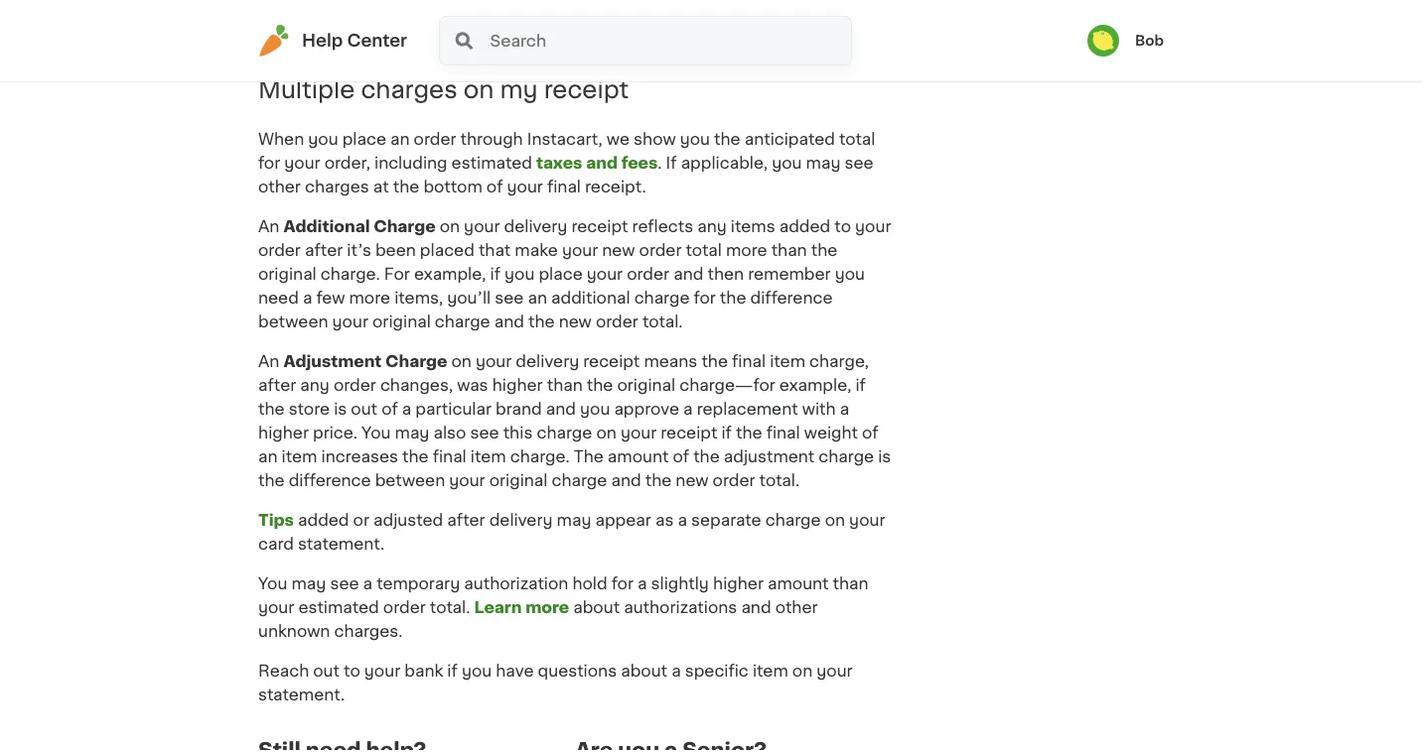 Task type: vqa. For each thing, say whether or not it's contained in the screenshot.
CONTACT US AND INCLUDE THE FOLLOWING INFORMATION—
no



Task type: describe. For each thing, give the bounding box(es) containing it.
an inside on your delivery receipt means the final item charge, after any order changes, was higher than the original charge—for example, if the store is out of a particular brand and you approve a replacement with a higher price. you may also see this charge on your receipt if the final weight of an item increases the final item charge. the amount of the adjustment charge is the difference between your original charge and the new order total.
[[258, 449, 278, 465]]

receipt down approve
[[661, 425, 717, 441]]

statement. inside added or adjusted after delivery may appear as a separate charge on your card statement.
[[298, 536, 385, 552]]

more down for
[[349, 290, 390, 306]]

authorizations
[[624, 600, 737, 616]]

charge down the
[[552, 473, 607, 488]]

additional
[[284, 218, 370, 234]]

my
[[500, 77, 538, 101]]

order inside you may see a temporary authorization hold for a slightly higher amount than your estimated order total.
[[383, 600, 426, 616]]

the down replacement
[[736, 425, 762, 441]]

any inside on your delivery receipt reflects any items added to your order after it's been placed that make your new order total more than the original charge. for example, if you place your order and then remember you need a few more items, you'll see an additional charge for the difference between your original charge and the new order total.
[[697, 218, 727, 234]]

on inside on your delivery receipt reflects any items added to your order after it's been placed that make your new order total more than the original charge. for example, if you place your order and then remember you need a few more items, you'll see an additional charge for the difference between your original charge and the new order total.
[[440, 218, 460, 234]]

the inside when you place an order through instacart, we show you the anticipated total for your order, including estimated
[[714, 131, 741, 147]]

applicable,
[[681, 155, 768, 171]]

delivery inside added or adjusted after delivery may appear as a separate charge on your card statement.
[[489, 512, 553, 528]]

you inside on your delivery receipt means the final item charge, after any order changes, was higher than the original charge—for example, if the store is out of a particular brand and you approve a replacement with a higher price. you may also see this charge on your receipt if the final weight of an item increases the final item charge. the amount of the adjustment charge is the difference between your original charge and the new order total.
[[362, 425, 391, 441]]

user avatar image
[[1087, 25, 1119, 57]]

multiple charges on my receipt
[[258, 77, 629, 101]]

the left 'store'
[[258, 401, 285, 417]]

of down changes,
[[382, 401, 398, 417]]

you up the applicable,
[[680, 131, 710, 147]]

instacart,
[[527, 131, 603, 147]]

adjustment
[[284, 353, 382, 369]]

if
[[666, 155, 677, 171]]

anticipated
[[745, 131, 835, 147]]

card
[[258, 536, 294, 552]]

you inside reach out to your bank if you have questions about a specific item on your statement.
[[462, 663, 492, 679]]

final up charge—for in the bottom of the page
[[732, 353, 766, 369]]

you down make
[[505, 266, 535, 282]]

been
[[375, 242, 416, 258]]

reflects
[[632, 218, 693, 234]]

of inside . if applicable, you may see other charges at the bottom of your final receipt.
[[487, 179, 503, 194]]

we
[[607, 131, 630, 147]]

charge—for
[[680, 377, 775, 393]]

and up appear
[[611, 473, 641, 488]]

more up multiple on the left of the page
[[310, 32, 353, 48]]

total. inside on your delivery receipt reflects any items added to your order after it's been placed that make your new order total more than the original charge. for example, if you place your order and then remember you need a few more items, you'll see an additional charge for the difference between your original charge and the new order total.
[[642, 314, 683, 330]]

help center link
[[258, 25, 407, 57]]

the left adjustment
[[693, 449, 720, 465]]

for
[[384, 266, 410, 282]]

original up need in the left of the page
[[258, 266, 317, 282]]

you may see a temporary authorization hold for a slightly higher amount than your estimated order total.
[[258, 576, 869, 616]]

on up the
[[596, 425, 617, 441]]

it's
[[347, 242, 371, 258]]

separate
[[691, 512, 761, 528]]

than inside on your delivery receipt means the final item charge, after any order changes, was higher than the original charge—for example, if the store is out of a particular brand and you approve a replacement with a higher price. you may also see this charge on your receipt if the final weight of an item increases the final item charge. the amount of the adjustment charge is the difference between your original charge and the new order total.
[[547, 377, 583, 393]]

have
[[496, 663, 534, 679]]

multiple
[[258, 77, 355, 101]]

0 vertical spatial charges
[[361, 77, 457, 101]]

the inside . if applicable, you may see other charges at the bottom of your final receipt.
[[393, 179, 419, 194]]

may inside on your delivery receipt means the final item charge, after any order changes, was higher than the original charge—for example, if the store is out of a particular brand and you approve a replacement with a higher price. you may also see this charge on your receipt if the final weight of an item increases the final item charge. the amount of the adjustment charge is the difference between your original charge and the new order total.
[[395, 425, 429, 441]]

charge for an adjustment charge
[[385, 353, 447, 369]]

1 vertical spatial new
[[559, 314, 592, 330]]

if inside reach out to your bank if you have questions about a specific item on your statement.
[[447, 663, 458, 679]]

you inside on your delivery receipt means the final item charge, after any order changes, was higher than the original charge—for example, if the store is out of a particular brand and you approve a replacement with a higher price. you may also see this charge on your receipt if the final weight of an item increases the final item charge. the amount of the adjustment charge is the difference between your original charge and the new order total.
[[580, 401, 610, 417]]

then
[[708, 266, 744, 282]]

original up approve
[[617, 377, 676, 393]]

learn more link
[[474, 600, 569, 616]]

you inside . if applicable, you may see other charges at the bottom of your final receipt.
[[772, 155, 802, 171]]

charges.
[[334, 624, 403, 639]]

charge. inside on your delivery receipt means the final item charge, after any order changes, was higher than the original charge—for example, if the store is out of a particular brand and you approve a replacement with a higher price. you may also see this charge on your receipt if the final weight of an item increases the final item charge. the amount of the adjustment charge is the difference between your original charge and the new order total.
[[510, 449, 570, 465]]

charge down weight
[[819, 449, 874, 465]]

your inside added or adjusted after delivery may appear as a separate charge on your card statement.
[[849, 512, 885, 528]]

items,
[[394, 290, 443, 306]]

learn more about missing refunds and same-day refunds .
[[258, 32, 741, 48]]

final inside . if applicable, you may see other charges at the bottom of your final receipt.
[[547, 179, 581, 194]]

a inside on your delivery receipt reflects any items added to your order after it's been placed that make your new order total more than the original charge. for example, if you place your order and then remember you need a few more items, you'll see an additional charge for the difference between your original charge and the new order total.
[[303, 290, 312, 306]]

if down charge,
[[856, 377, 866, 393]]

and inside about authorizations and other unknown charges.
[[741, 600, 771, 616]]

0 vertical spatial new
[[602, 242, 635, 258]]

see inside you may see a temporary authorization hold for a slightly higher amount than your estimated order total.
[[330, 576, 359, 592]]

through
[[460, 131, 523, 147]]

0 vertical spatial about
[[357, 32, 406, 48]]

. if applicable, you may see other charges at the bottom of your final receipt.
[[258, 155, 874, 194]]

placed
[[420, 242, 475, 258]]

appear
[[595, 512, 651, 528]]

a inside reach out to your bank if you have questions about a specific item on your statement.
[[672, 663, 681, 679]]

after inside on your delivery receipt means the final item charge, after any order changes, was higher than the original charge—for example, if the store is out of a particular brand and you approve a replacement with a higher price. you may also see this charge on your receipt if the final weight of an item increases the final item charge. the amount of the adjustment charge is the difference between your original charge and the new order total.
[[258, 377, 296, 393]]

amount inside you may see a temporary authorization hold for a slightly higher amount than your estimated order total.
[[768, 576, 829, 592]]

replacement
[[697, 401, 798, 417]]

items
[[731, 218, 775, 234]]

between inside on your delivery receipt means the final item charge, after any order changes, was higher than the original charge—for example, if the store is out of a particular brand and you approve a replacement with a higher price. you may also see this charge on your receipt if the final weight of an item increases the final item charge. the amount of the adjustment charge is the difference between your original charge and the new order total.
[[375, 473, 445, 488]]

you inside you may see a temporary authorization hold for a slightly higher amount than your estimated order total.
[[258, 576, 287, 592]]

of right weight
[[862, 425, 879, 441]]

a left slightly on the bottom left of the page
[[638, 576, 647, 592]]

approve
[[614, 401, 679, 417]]

an inside when you place an order through instacart, we show you the anticipated total for your order, including estimated
[[390, 131, 410, 147]]

item down this
[[471, 449, 506, 465]]

more down items on the top right of the page
[[726, 242, 767, 258]]

this
[[503, 425, 533, 441]]

weight
[[804, 425, 858, 441]]

item inside reach out to your bank if you have questions about a specific item on your statement.
[[753, 663, 788, 679]]

the up tips link
[[258, 473, 285, 488]]

means
[[644, 353, 698, 369]]

particular
[[415, 401, 492, 417]]

order inside when you place an order through instacart, we show you the anticipated total for your order, including estimated
[[414, 131, 456, 147]]

the up "as"
[[645, 473, 672, 488]]

out inside on your delivery receipt means the final item charge, after any order changes, was higher than the original charge—for example, if the store is out of a particular brand and you approve a replacement with a higher price. you may also see this charge on your receipt if the final weight of an item increases the final item charge. the amount of the adjustment charge is the difference between your original charge and the new order total.
[[351, 401, 377, 417]]

to inside reach out to your bank if you have questions about a specific item on your statement.
[[344, 663, 360, 679]]

any inside on your delivery receipt means the final item charge, after any order changes, was higher than the original charge—for example, if the store is out of a particular brand and you approve a replacement with a higher price. you may also see this charge on your receipt if the final weight of an item increases the final item charge. the amount of the adjustment charge is the difference between your original charge and the new order total.
[[300, 377, 330, 393]]

changes,
[[380, 377, 453, 393]]

you'll
[[447, 290, 491, 306]]

charge. inside on your delivery receipt reflects any items added to your order after it's been placed that make your new order total more than the original charge. for example, if you place your order and then remember you need a few more items, you'll see an additional charge for the difference between your original charge and the new order total.
[[321, 266, 380, 282]]

price.
[[313, 425, 358, 441]]

an for an additional charge
[[258, 218, 279, 234]]

see inside on your delivery receipt means the final item charge, after any order changes, was higher than the original charge—for example, if the store is out of a particular brand and you approve a replacement with a higher price. you may also see this charge on your receipt if the final weight of an item increases the final item charge. the amount of the adjustment charge is the difference between your original charge and the new order total.
[[470, 425, 499, 441]]

remember
[[748, 266, 831, 282]]

the right 'increases'
[[402, 449, 429, 465]]

a right approve
[[683, 401, 693, 417]]

charge up the
[[537, 425, 592, 441]]

learn more
[[474, 600, 569, 616]]

total. inside you may see a temporary authorization hold for a slightly higher amount than your estimated order total.
[[430, 600, 470, 616]]

the up the
[[587, 377, 613, 393]]

the
[[574, 449, 604, 465]]

on inside reach out to your bank if you have questions about a specific item on your statement.
[[792, 663, 813, 679]]

0 vertical spatial .
[[737, 32, 741, 48]]

charge inside added or adjusted after delivery may appear as a separate charge on your card statement.
[[765, 512, 821, 528]]

1 horizontal spatial higher
[[492, 377, 543, 393]]

you up order,
[[308, 131, 338, 147]]

an additional charge
[[258, 218, 436, 234]]

the down then
[[720, 290, 746, 306]]

instacart image
[[258, 25, 290, 57]]

more down authorization
[[526, 600, 569, 616]]

that
[[479, 242, 511, 258]]

hold
[[573, 576, 607, 592]]

item down price.
[[282, 449, 317, 465]]

than inside on your delivery receipt reflects any items added to your order after it's been placed that make your new order total more than the original charge. for example, if you place your order and then remember you need a few more items, you'll see an additional charge for the difference between your original charge and the new order total.
[[771, 242, 807, 258]]

tips
[[258, 512, 294, 528]]

of down approve
[[673, 449, 689, 465]]

when you place an order through instacart, we show you the anticipated total for your order, including estimated
[[258, 131, 875, 171]]

may inside . if applicable, you may see other charges at the bottom of your final receipt.
[[806, 155, 841, 171]]

on your delivery receipt means the final item charge, after any order changes, was higher than the original charge—for example, if the store is out of a particular brand and you approve a replacement with a higher price. you may also see this charge on your receipt if the final weight of an item increases the final item charge. the amount of the adjustment charge is the difference between your original charge and the new order total.
[[258, 353, 891, 488]]

and left same-
[[548, 32, 580, 48]]

you right remember
[[835, 266, 865, 282]]

taxes and fees link
[[536, 155, 658, 171]]

the up remember
[[811, 242, 838, 258]]

may inside added or adjusted after delivery may appear as a separate charge on your card statement.
[[557, 512, 591, 528]]

on your delivery receipt reflects any items added to your order after it's been placed that make your new order total more than the original charge. for example, if you place your order and then remember you need a few more items, you'll see an additional charge for the difference between your original charge and the new order total.
[[258, 218, 891, 330]]

when
[[258, 131, 304, 147]]

adjustment
[[724, 449, 815, 465]]

see inside . if applicable, you may see other charges at the bottom of your final receipt.
[[845, 155, 874, 171]]

total inside when you place an order through instacart, we show you the anticipated total for your order, including estimated
[[839, 131, 875, 147]]

about authorizations and other unknown charges.
[[258, 600, 818, 639]]

your inside you may see a temporary authorization hold for a slightly higher amount than your estimated order total.
[[258, 600, 294, 616]]



Task type: locate. For each thing, give the bounding box(es) containing it.
learn for learn more about missing refunds and same-day refunds .
[[258, 32, 306, 48]]

0 horizontal spatial any
[[300, 377, 330, 393]]

final down taxes
[[547, 179, 581, 194]]

place inside on your delivery receipt reflects any items added to your order after it's been placed that make your new order total more than the original charge. for example, if you place your order and then remember you need a few more items, you'll see an additional charge for the difference between your original charge and the new order total.
[[539, 266, 583, 282]]

between down need in the left of the page
[[258, 314, 328, 330]]

final down the also
[[433, 449, 467, 465]]

to down charges.
[[344, 663, 360, 679]]

total.
[[642, 314, 683, 330], [759, 473, 800, 488], [430, 600, 470, 616]]

estimated
[[451, 155, 532, 171], [298, 600, 379, 616]]

a inside added or adjusted after delivery may appear as a separate charge on your card statement.
[[678, 512, 687, 528]]

day
[[636, 32, 668, 48]]

for down when
[[258, 155, 280, 171]]

store
[[289, 401, 330, 417]]

total. up the 'means'
[[642, 314, 683, 330]]

if down replacement
[[721, 425, 732, 441]]

see inside on your delivery receipt reflects any items added to your order after it's been placed that make your new order total more than the original charge. for example, if you place your order and then remember you need a few more items, you'll see an additional charge for the difference between your original charge and the new order total.
[[495, 290, 524, 306]]

charge for an additional charge
[[374, 218, 436, 234]]

is
[[334, 401, 347, 417], [878, 449, 891, 465]]

than inside you may see a temporary authorization hold for a slightly higher amount than your estimated order total.
[[833, 576, 869, 592]]

0 vertical spatial estimated
[[451, 155, 532, 171]]

any left items on the top right of the page
[[697, 218, 727, 234]]

bottom
[[423, 179, 482, 194]]

1 horizontal spatial about
[[573, 600, 620, 616]]

charges inside . if applicable, you may see other charges at the bottom of your final receipt.
[[305, 179, 369, 194]]

fees
[[621, 155, 658, 171]]

about right "help"
[[357, 32, 406, 48]]

added inside on your delivery receipt reflects any items added to your order after it's been placed that make your new order total more than the original charge. for example, if you place your order and then remember you need a few more items, you'll see an additional charge for the difference between your original charge and the new order total.
[[779, 218, 831, 234]]

Search search field
[[488, 17, 851, 65]]

about inside reach out to your bank if you have questions about a specific item on your statement.
[[621, 663, 668, 679]]

0 horizontal spatial refunds
[[479, 32, 544, 48]]

example, up with
[[779, 377, 851, 393]]

adjusted
[[373, 512, 443, 528]]

your inside when you place an order through instacart, we show you the anticipated total for your order, including estimated
[[284, 155, 320, 171]]

difference
[[750, 290, 833, 306], [289, 473, 371, 488]]

0 horizontal spatial an
[[258, 449, 278, 465]]

0 vertical spatial out
[[351, 401, 377, 417]]

0 vertical spatial other
[[258, 179, 301, 194]]

on inside added or adjusted after delivery may appear as a separate charge on your card statement.
[[825, 512, 845, 528]]

estimated inside when you place an order through instacart, we show you the anticipated total for your order, including estimated
[[451, 155, 532, 171]]

receipt down receipt.
[[572, 218, 628, 234]]

place down make
[[539, 266, 583, 282]]

or
[[353, 512, 369, 528]]

. inside . if applicable, you may see other charges at the bottom of your final receipt.
[[658, 155, 662, 171]]

1 horizontal spatial example,
[[779, 377, 851, 393]]

was
[[457, 377, 488, 393]]

original down items,
[[372, 314, 431, 330]]

learn up multiple on the left of the page
[[258, 32, 306, 48]]

authorization
[[464, 576, 568, 592]]

1 vertical spatial is
[[878, 449, 891, 465]]

0 horizontal spatial estimated
[[298, 600, 379, 616]]

0 horizontal spatial learn
[[258, 32, 306, 48]]

tips link
[[258, 512, 294, 528]]

if inside on your delivery receipt reflects any items added to your order after it's been placed that make your new order total more than the original charge. for example, if you place your order and then remember you need a few more items, you'll see an additional charge for the difference between your original charge and the new order total.
[[490, 266, 501, 282]]

2 vertical spatial about
[[621, 663, 668, 679]]

statement. down reach
[[258, 687, 345, 703]]

at
[[373, 179, 389, 194]]

order
[[414, 131, 456, 147], [258, 242, 301, 258], [639, 242, 682, 258], [627, 266, 670, 282], [596, 314, 638, 330], [334, 377, 376, 393], [713, 473, 755, 488], [383, 600, 426, 616]]

same-
[[583, 32, 636, 48]]

1 vertical spatial about
[[573, 600, 620, 616]]

may up unknown
[[291, 576, 326, 592]]

missing
[[410, 32, 475, 48]]

learn for learn more
[[474, 600, 522, 616]]

delivery inside on your delivery receipt means the final item charge, after any order changes, was higher than the original charge—for example, if the store is out of a particular brand and you approve a replacement with a higher price. you may also see this charge on your receipt if the final weight of an item increases the final item charge. the amount of the adjustment charge is the difference between your original charge and the new order total.
[[516, 353, 579, 369]]

0 vertical spatial total.
[[642, 314, 683, 330]]

0 horizontal spatial amount
[[608, 449, 669, 465]]

you down anticipated
[[772, 155, 802, 171]]

1 vertical spatial charges
[[305, 179, 369, 194]]

difference inside on your delivery receipt means the final item charge, after any order changes, was higher than the original charge—for example, if the store is out of a particular brand and you approve a replacement with a higher price. you may also see this charge on your receipt if the final weight of an item increases the final item charge. the amount of the adjustment charge is the difference between your original charge and the new order total.
[[289, 473, 371, 488]]

refunds right day
[[672, 32, 737, 48]]

1 vertical spatial between
[[375, 473, 445, 488]]

0 horizontal spatial higher
[[258, 425, 309, 441]]

1 horizontal spatial estimated
[[451, 155, 532, 171]]

new down additional
[[559, 314, 592, 330]]

2 horizontal spatial about
[[621, 663, 668, 679]]

1 horizontal spatial any
[[697, 218, 727, 234]]

an inside on your delivery receipt reflects any items added to your order after it's been placed that make your new order total more than the original charge. for example, if you place your order and then remember you need a few more items, you'll see an additional charge for the difference between your original charge and the new order total.
[[528, 290, 547, 306]]

1 vertical spatial an
[[528, 290, 547, 306]]

higher inside you may see a temporary authorization hold for a slightly higher amount than your estimated order total.
[[713, 576, 764, 592]]

1 horizontal spatial total
[[839, 131, 875, 147]]

0 horizontal spatial you
[[258, 576, 287, 592]]

about
[[357, 32, 406, 48], [573, 600, 620, 616], [621, 663, 668, 679]]

a up charges.
[[363, 576, 373, 592]]

charge,
[[810, 353, 869, 369]]

0 vertical spatial between
[[258, 314, 328, 330]]

1 vertical spatial out
[[313, 663, 340, 679]]

final up adjustment
[[766, 425, 800, 441]]

2 vertical spatial after
[[447, 512, 485, 528]]

1 vertical spatial after
[[258, 377, 296, 393]]

1 vertical spatial statement.
[[258, 687, 345, 703]]

original down this
[[489, 473, 548, 488]]

0 vertical spatial added
[[779, 218, 831, 234]]

charge. down this
[[510, 449, 570, 465]]

estimated up charges.
[[298, 600, 379, 616]]

0 horizontal spatial .
[[658, 155, 662, 171]]

0 vertical spatial an
[[258, 218, 279, 234]]

0 vertical spatial place
[[342, 131, 386, 147]]

increases
[[321, 449, 398, 465]]

bank
[[404, 663, 443, 679]]

an
[[258, 218, 279, 234], [258, 353, 279, 369]]

you up the
[[580, 401, 610, 417]]

for down then
[[694, 290, 716, 306]]

the up charge—for in the bottom of the page
[[702, 353, 728, 369]]

new inside on your delivery receipt means the final item charge, after any order changes, was higher than the original charge—for example, if the store is out of a particular brand and you approve a replacement with a higher price. you may also see this charge on your receipt if the final weight of an item increases the final item charge. the amount of the adjustment charge is the difference between your original charge and the new order total.
[[676, 473, 709, 488]]

estimated inside you may see a temporary authorization hold for a slightly higher amount than your estimated order total.
[[298, 600, 379, 616]]

also
[[433, 425, 466, 441]]

delivery for than
[[516, 353, 579, 369]]

including
[[374, 155, 447, 171]]

0 horizontal spatial after
[[258, 377, 296, 393]]

brand
[[496, 401, 542, 417]]

1 horizontal spatial an
[[390, 131, 410, 147]]

and right brand
[[546, 401, 576, 417]]

may left appear
[[557, 512, 591, 528]]

1 vertical spatial charge.
[[510, 449, 570, 465]]

2 an from the top
[[258, 353, 279, 369]]

bob
[[1135, 34, 1164, 48]]

need
[[258, 290, 299, 306]]

total. down temporary
[[430, 600, 470, 616]]

for inside on your delivery receipt reflects any items added to your order after it's been placed that make your new order total more than the original charge. for example, if you place your order and then remember you need a few more items, you'll see an additional charge for the difference between your original charge and the new order total.
[[694, 290, 716, 306]]

1 vertical spatial .
[[658, 155, 662, 171]]

than
[[771, 242, 807, 258], [547, 377, 583, 393], [833, 576, 869, 592]]

an for an adjustment charge
[[258, 353, 279, 369]]

about down the hold
[[573, 600, 620, 616]]

0 horizontal spatial added
[[298, 512, 349, 528]]

receipt up "instacart,"
[[544, 77, 629, 101]]

bob link
[[1087, 25, 1164, 57]]

2 vertical spatial total.
[[430, 600, 470, 616]]

difference inside on your delivery receipt reflects any items added to your order after it's been placed that make your new order total more than the original charge. for example, if you place your order and then remember you need a few more items, you'll see an additional charge for the difference between your original charge and the new order total.
[[750, 290, 833, 306]]

for inside you may see a temporary authorization hold for a slightly higher amount than your estimated order total.
[[612, 576, 634, 592]]

0 horizontal spatial about
[[357, 32, 406, 48]]

an adjustment charge
[[258, 353, 447, 369]]

1 vertical spatial place
[[539, 266, 583, 282]]

total. inside on your delivery receipt means the final item charge, after any order changes, was higher than the original charge—for example, if the store is out of a particular brand and you approve a replacement with a higher price. you may also see this charge on your receipt if the final weight of an item increases the final item charge. the amount of the adjustment charge is the difference between your original charge and the new order total.
[[759, 473, 800, 488]]

1 vertical spatial added
[[298, 512, 349, 528]]

other inside . if applicable, you may see other charges at the bottom of your final receipt.
[[258, 179, 301, 194]]

make
[[515, 242, 558, 258]]

added left the or
[[298, 512, 349, 528]]

0 vertical spatial learn
[[258, 32, 306, 48]]

0 vertical spatial any
[[697, 218, 727, 234]]

0 vertical spatial is
[[334, 401, 347, 417]]

0 vertical spatial example,
[[414, 266, 486, 282]]

a left specific
[[672, 663, 681, 679]]

2 horizontal spatial for
[[694, 290, 716, 306]]

1 horizontal spatial is
[[878, 449, 891, 465]]

0 horizontal spatial than
[[547, 377, 583, 393]]

2 refunds from the left
[[672, 32, 737, 48]]

a right with
[[840, 401, 849, 417]]

with
[[802, 401, 836, 417]]

1 horizontal spatial total.
[[642, 314, 683, 330]]

on up the placed
[[440, 218, 460, 234]]

on up was at the bottom left of the page
[[451, 353, 472, 369]]

charge up been
[[374, 218, 436, 234]]

learn more about missing refunds and same-day refunds link
[[258, 32, 737, 48]]

difference down 'increases'
[[289, 473, 371, 488]]

out right reach
[[313, 663, 340, 679]]

may inside you may see a temporary authorization hold for a slightly higher amount than your estimated order total.
[[291, 576, 326, 592]]

0 horizontal spatial total.
[[430, 600, 470, 616]]

. right day
[[737, 32, 741, 48]]

reach out to your bank if you have questions about a specific item on your statement.
[[258, 663, 853, 703]]

0 horizontal spatial total
[[686, 242, 722, 258]]

2 vertical spatial new
[[676, 473, 709, 488]]

0 vertical spatial for
[[258, 155, 280, 171]]

0 vertical spatial than
[[771, 242, 807, 258]]

temporary
[[377, 576, 460, 592]]

1 horizontal spatial for
[[612, 576, 634, 592]]

the down 'including'
[[393, 179, 419, 194]]

out inside reach out to your bank if you have questions about a specific item on your statement.
[[313, 663, 340, 679]]

0 horizontal spatial other
[[258, 179, 301, 194]]

out
[[351, 401, 377, 417], [313, 663, 340, 679]]

an up 'including'
[[390, 131, 410, 147]]

and left then
[[674, 266, 704, 282]]

after inside added or adjusted after delivery may appear as a separate charge on your card statement.
[[447, 512, 485, 528]]

statement.
[[298, 536, 385, 552], [258, 687, 345, 703]]

1 vertical spatial difference
[[289, 473, 371, 488]]

2 horizontal spatial higher
[[713, 576, 764, 592]]

0 horizontal spatial to
[[344, 663, 360, 679]]

statement. inside reach out to your bank if you have questions about a specific item on your statement.
[[258, 687, 345, 703]]

1 horizontal spatial new
[[602, 242, 635, 258]]

original
[[258, 266, 317, 282], [372, 314, 431, 330], [617, 377, 676, 393], [489, 473, 548, 488]]

an left additional
[[258, 218, 279, 234]]

on
[[464, 77, 494, 101], [440, 218, 460, 234], [451, 353, 472, 369], [596, 425, 617, 441], [825, 512, 845, 528], [792, 663, 813, 679]]

0 vertical spatial amount
[[608, 449, 669, 465]]

0 horizontal spatial place
[[342, 131, 386, 147]]

0 vertical spatial charge
[[374, 218, 436, 234]]

new
[[602, 242, 635, 258], [559, 314, 592, 330], [676, 473, 709, 488]]

as
[[655, 512, 674, 528]]

delivery up brand
[[516, 353, 579, 369]]

delivery for that
[[504, 218, 567, 234]]

charge up changes,
[[385, 353, 447, 369]]

additional
[[551, 290, 630, 306]]

0 horizontal spatial charge.
[[321, 266, 380, 282]]

place up order,
[[342, 131, 386, 147]]

example, inside on your delivery receipt means the final item charge, after any order changes, was higher than the original charge—for example, if the store is out of a particular brand and you approve a replacement with a higher price. you may also see this charge on your receipt if the final weight of an item increases the final item charge. the amount of the adjustment charge is the difference between your original charge and the new order total.
[[779, 377, 851, 393]]

1 horizontal spatial you
[[362, 425, 391, 441]]

0 horizontal spatial between
[[258, 314, 328, 330]]

unknown
[[258, 624, 330, 639]]

you
[[362, 425, 391, 441], [258, 576, 287, 592]]

help
[[302, 32, 343, 49]]

added inside added or adjusted after delivery may appear as a separate charge on your card statement.
[[298, 512, 349, 528]]

1 horizontal spatial amount
[[768, 576, 829, 592]]

show
[[634, 131, 676, 147]]

item right specific
[[753, 663, 788, 679]]

a down changes,
[[402, 401, 411, 417]]

charge up the 'means'
[[634, 290, 690, 306]]

2 horizontal spatial an
[[528, 290, 547, 306]]

1 vertical spatial learn
[[474, 600, 522, 616]]

more
[[310, 32, 353, 48], [726, 242, 767, 258], [349, 290, 390, 306], [526, 600, 569, 616]]

other
[[258, 179, 301, 194], [775, 600, 818, 616]]

estimated down through
[[451, 155, 532, 171]]

may left the also
[[395, 425, 429, 441]]

2 vertical spatial than
[[833, 576, 869, 592]]

the down additional
[[528, 314, 555, 330]]

and up specific
[[741, 600, 771, 616]]

any
[[697, 218, 727, 234], [300, 377, 330, 393]]

receipt left the 'means'
[[583, 353, 640, 369]]

higher right slightly on the bottom left of the page
[[713, 576, 764, 592]]

between inside on your delivery receipt reflects any items added to your order after it's been placed that make your new order total more than the original charge. for example, if you place your order and then remember you need a few more items, you'll see an additional charge for the difference between your original charge and the new order total.
[[258, 314, 328, 330]]

2 vertical spatial higher
[[713, 576, 764, 592]]

0 vertical spatial you
[[362, 425, 391, 441]]

receipt inside on your delivery receipt reflects any items added to your order after it's been placed that make your new order total more than the original charge. for example, if you place your order and then remember you need a few more items, you'll see an additional charge for the difference between your original charge and the new order total.
[[572, 218, 628, 234]]

charge down you'll
[[435, 314, 490, 330]]

1 vertical spatial estimated
[[298, 600, 379, 616]]

any up 'store'
[[300, 377, 330, 393]]

1 an from the top
[[258, 218, 279, 234]]

refunds up my
[[479, 32, 544, 48]]

example, inside on your delivery receipt reflects any items added to your order after it's been placed that make your new order total more than the original charge. for example, if you place your order and then remember you need a few more items, you'll see an additional charge for the difference between your original charge and the new order total.
[[414, 266, 486, 282]]

if down that
[[490, 266, 501, 282]]

to right items on the top right of the page
[[835, 218, 851, 234]]

0 horizontal spatial out
[[313, 663, 340, 679]]

0 horizontal spatial for
[[258, 155, 280, 171]]

taxes and fees
[[536, 155, 658, 171]]

learn
[[258, 32, 306, 48], [474, 600, 522, 616]]

total inside on your delivery receipt reflects any items added to your order after it's been placed that make your new order total more than the original charge. for example, if you place your order and then remember you need a few more items, you'll see an additional charge for the difference between your original charge and the new order total.
[[686, 242, 722, 258]]

charge right separate
[[765, 512, 821, 528]]

1 vertical spatial for
[[694, 290, 716, 306]]

amount inside on your delivery receipt means the final item charge, after any order changes, was higher than the original charge—for example, if the store is out of a particular brand and you approve a replacement with a higher price. you may also see this charge on your receipt if the final weight of an item increases the final item charge. the amount of the adjustment charge is the difference between your original charge and the new order total.
[[608, 449, 669, 465]]

other inside about authorizations and other unknown charges.
[[775, 600, 818, 616]]

few
[[316, 290, 345, 306]]

1 horizontal spatial place
[[539, 266, 583, 282]]

center
[[347, 32, 407, 49]]

after
[[305, 242, 343, 258], [258, 377, 296, 393], [447, 512, 485, 528]]

added up remember
[[779, 218, 831, 234]]

taxes
[[536, 155, 582, 171]]

0 horizontal spatial is
[[334, 401, 347, 417]]

questions
[[538, 663, 617, 679]]

to inside on your delivery receipt reflects any items added to your order after it's been placed that make your new order total more than the original charge. for example, if you place your order and then remember you need a few more items, you'll see an additional charge for the difference between your original charge and the new order total.
[[835, 218, 851, 234]]

1 vertical spatial you
[[258, 576, 287, 592]]

after down additional
[[305, 242, 343, 258]]

final
[[547, 179, 581, 194], [732, 353, 766, 369], [766, 425, 800, 441], [433, 449, 467, 465]]

new up separate
[[676, 473, 709, 488]]

an
[[390, 131, 410, 147], [528, 290, 547, 306], [258, 449, 278, 465]]

about inside about authorizations and other unknown charges.
[[573, 600, 620, 616]]

you up 'increases'
[[362, 425, 391, 441]]

an down make
[[528, 290, 547, 306]]

1 horizontal spatial charge.
[[510, 449, 570, 465]]

your
[[284, 155, 320, 171], [507, 179, 543, 194], [464, 218, 500, 234], [855, 218, 891, 234], [562, 242, 598, 258], [587, 266, 623, 282], [332, 314, 368, 330], [476, 353, 512, 369], [621, 425, 657, 441], [449, 473, 485, 488], [849, 512, 885, 528], [258, 600, 294, 616], [364, 663, 400, 679], [817, 663, 853, 679]]

an left "adjustment"
[[258, 353, 279, 369]]

for inside when you place an order through instacart, we show you the anticipated total for your order, including estimated
[[258, 155, 280, 171]]

0 horizontal spatial example,
[[414, 266, 486, 282]]

2 horizontal spatial after
[[447, 512, 485, 528]]

1 refunds from the left
[[479, 32, 544, 48]]

2 vertical spatial an
[[258, 449, 278, 465]]

and up receipt.
[[586, 155, 618, 171]]

about right questions on the bottom left of the page
[[621, 663, 668, 679]]

example, down the placed
[[414, 266, 486, 282]]

receipt.
[[585, 179, 646, 194]]

order,
[[324, 155, 370, 171]]

1 horizontal spatial difference
[[750, 290, 833, 306]]

after up 'store'
[[258, 377, 296, 393]]

on right specific
[[792, 663, 813, 679]]

after inside on your delivery receipt reflects any items added to your order after it's been placed that make your new order total more than the original charge. for example, if you place your order and then remember you need a few more items, you'll see an additional charge for the difference between your original charge and the new order total.
[[305, 242, 343, 258]]

of
[[487, 179, 503, 194], [382, 401, 398, 417], [862, 425, 879, 441], [673, 449, 689, 465]]

between
[[258, 314, 328, 330], [375, 473, 445, 488]]

1 horizontal spatial learn
[[474, 600, 522, 616]]

slightly
[[651, 576, 709, 592]]

reach
[[258, 663, 309, 679]]

added or adjusted after delivery may appear as a separate charge on your card statement.
[[258, 512, 885, 552]]

2 vertical spatial delivery
[[489, 512, 553, 528]]

and down that
[[494, 314, 524, 330]]

delivery inside on your delivery receipt reflects any items added to your order after it's been placed that make your new order total more than the original charge. for example, if you place your order and then remember you need a few more items, you'll see an additional charge for the difference between your original charge and the new order total.
[[504, 218, 567, 234]]

place inside when you place an order through instacart, we show you the anticipated total for your order, including estimated
[[342, 131, 386, 147]]

you left have
[[462, 663, 492, 679]]

a right "as"
[[678, 512, 687, 528]]

help center
[[302, 32, 407, 49]]

1 vertical spatial example,
[[779, 377, 851, 393]]

higher
[[492, 377, 543, 393], [258, 425, 309, 441], [713, 576, 764, 592]]

on left my
[[464, 77, 494, 101]]

your inside . if applicable, you may see other charges at the bottom of your final receipt.
[[507, 179, 543, 194]]

item left charge,
[[770, 353, 806, 369]]

2 horizontal spatial new
[[676, 473, 709, 488]]

1 horizontal spatial .
[[737, 32, 741, 48]]

place
[[342, 131, 386, 147], [539, 266, 583, 282]]

2 vertical spatial for
[[612, 576, 634, 592]]

1 horizontal spatial other
[[775, 600, 818, 616]]

see
[[845, 155, 874, 171], [495, 290, 524, 306], [470, 425, 499, 441], [330, 576, 359, 592]]

difference down remember
[[750, 290, 833, 306]]

charges
[[361, 77, 457, 101], [305, 179, 369, 194]]

1 vertical spatial delivery
[[516, 353, 579, 369]]

1 vertical spatial total
[[686, 242, 722, 258]]

learn down authorization
[[474, 600, 522, 616]]

the
[[714, 131, 741, 147], [393, 179, 419, 194], [811, 242, 838, 258], [720, 290, 746, 306], [528, 314, 555, 330], [702, 353, 728, 369], [587, 377, 613, 393], [258, 401, 285, 417], [736, 425, 762, 441], [402, 449, 429, 465], [693, 449, 720, 465], [258, 473, 285, 488], [645, 473, 672, 488]]

item
[[770, 353, 806, 369], [282, 449, 317, 465], [471, 449, 506, 465], [753, 663, 788, 679]]

specific
[[685, 663, 749, 679]]

1 vertical spatial amount
[[768, 576, 829, 592]]

charge
[[374, 218, 436, 234], [385, 353, 447, 369]]

.
[[737, 32, 741, 48], [658, 155, 662, 171]]



